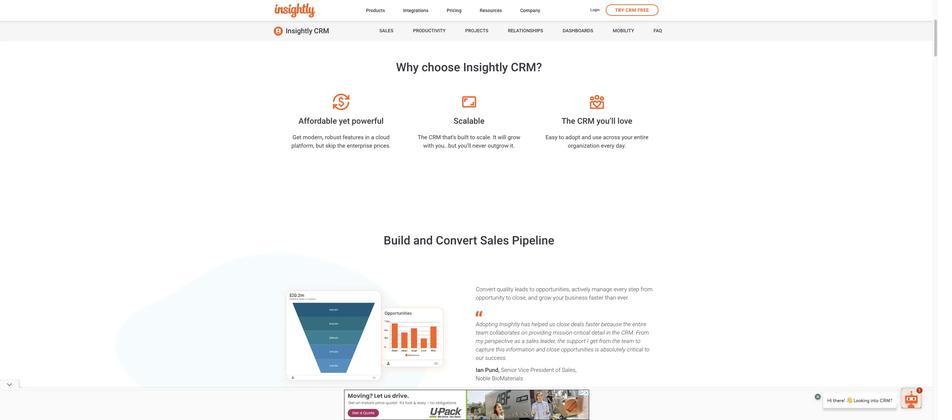 Task type: locate. For each thing, give the bounding box(es) containing it.
0 vertical spatial convert
[[436, 234, 477, 248]]

1 vertical spatial your
[[553, 295, 564, 301]]

the inside the crm that's built to scale. it will grow with you…but you'll never outgrow it.
[[418, 134, 428, 141]]

critical down crm.
[[627, 347, 644, 353]]

easy to adopt and use across your entire organization every day.
[[546, 134, 649, 149]]

a right as
[[522, 338, 525, 345]]

in up enterprise
[[365, 134, 370, 141]]

from right step
[[641, 286, 653, 293]]

try
[[615, 7, 625, 13]]

never
[[473, 142, 487, 149]]

day.
[[616, 142, 626, 149]]

ever.
[[618, 295, 629, 301]]

try crm free link
[[606, 4, 659, 16]]

affordable yet powerful
[[299, 117, 384, 126]]

crm up use
[[578, 117, 595, 126]]

productivity
[[413, 28, 446, 33]]

0 horizontal spatial your
[[553, 295, 564, 301]]

information
[[506, 347, 535, 353]]

1 vertical spatial faster
[[586, 321, 600, 328]]

1 vertical spatial every
[[614, 286, 627, 293]]

team down crm.
[[622, 338, 634, 345]]

the right skip
[[337, 142, 346, 149]]

company link
[[520, 6, 540, 15]]

the for the crm that's built to scale. it will grow with you…but you'll never outgrow it.
[[418, 134, 428, 141]]

0 vertical spatial the
[[562, 117, 576, 126]]

close up mission-
[[557, 321, 570, 328]]

insightly crm
[[286, 27, 329, 35]]

integrations link
[[403, 6, 429, 15]]

every inside convert quality leads to opportunities, actively manage every step from opportunity to close, and grow your business faster than ever.
[[614, 286, 627, 293]]

sales link
[[380, 21, 394, 41]]

2 vertical spatial insightly
[[500, 321, 520, 328]]

1 vertical spatial in
[[607, 330, 611, 336]]

manage
[[592, 286, 613, 293]]

every down across
[[601, 142, 615, 149]]

1 horizontal spatial your
[[622, 134, 633, 141]]

0 vertical spatial a
[[371, 134, 374, 141]]

mission-
[[553, 330, 574, 336]]

ian pund, senior vice president of sales, noble biomaterials
[[476, 367, 577, 382]]

0 vertical spatial team
[[476, 330, 489, 336]]

the crm that's built to scale. it will grow with you…but you'll never outgrow it.
[[418, 134, 521, 149]]

qoute icon image
[[476, 311, 483, 317]]

1 horizontal spatial from
[[641, 286, 653, 293]]

try crm free
[[615, 7, 649, 13]]

will
[[498, 134, 507, 141]]

get
[[293, 134, 302, 141]]

0 vertical spatial from
[[641, 286, 653, 293]]

from
[[636, 330, 649, 336]]

0 horizontal spatial grow
[[508, 134, 521, 141]]

0 horizontal spatial critical
[[574, 330, 590, 336]]

faster
[[589, 295, 604, 301], [586, 321, 600, 328]]

i
[[587, 338, 589, 345]]

from down detail
[[599, 338, 611, 345]]

from inside adopting insightly has helped us close deals faster because the entire team collaborates on providing mission-critical detail in the crm. from my perspective as a sales leader, the support i get from the team to capture this information and close opportunities is absolutely critical to our success.
[[599, 338, 611, 345]]

opportunities
[[561, 347, 594, 353]]

1 horizontal spatial the
[[562, 117, 576, 126]]

crm for the crm that's built to scale. it will grow with you…but you'll never outgrow it.
[[429, 134, 441, 141]]

and right close,
[[528, 295, 538, 301]]

every up 'ever.'
[[614, 286, 627, 293]]

you'll up across
[[597, 117, 616, 126]]

entire
[[634, 134, 649, 141], [633, 321, 647, 328]]

crm down insightly logo link
[[314, 27, 329, 35]]

1 vertical spatial team
[[622, 338, 634, 345]]

1 vertical spatial you'll
[[458, 142, 471, 149]]

1 vertical spatial convert
[[476, 286, 496, 293]]

crm
[[626, 7, 637, 13], [314, 27, 329, 35], [578, 117, 595, 126], [429, 134, 441, 141]]

insightly crm link
[[274, 21, 329, 41]]

0 horizontal spatial in
[[365, 134, 370, 141]]

close,
[[513, 295, 527, 301]]

crm for the crm you'll love
[[578, 117, 595, 126]]

vice
[[519, 367, 529, 374]]

your up day.
[[622, 134, 633, 141]]

in down because
[[607, 330, 611, 336]]

you'll inside the crm that's built to scale. it will grow with you…but you'll never outgrow it.
[[458, 142, 471, 149]]

1 vertical spatial grow
[[539, 295, 552, 301]]

critical
[[574, 330, 590, 336], [627, 347, 644, 353]]

the up crm.
[[624, 321, 631, 328]]

detail
[[592, 330, 605, 336]]

step
[[629, 286, 640, 293]]

on
[[522, 330, 528, 336]]

1 vertical spatial from
[[599, 338, 611, 345]]

dashboards link
[[563, 21, 594, 41]]

0 vertical spatial close
[[557, 321, 570, 328]]

1 vertical spatial entire
[[633, 321, 647, 328]]

crm for insightly crm
[[314, 27, 329, 35]]

aspect ratio image
[[447, 94, 491, 110]]

0 vertical spatial grow
[[508, 134, 521, 141]]

grow down 'opportunities,'
[[539, 295, 552, 301]]

crm inside button
[[626, 7, 637, 13]]

leads
[[515, 286, 528, 293]]

faster up detail
[[586, 321, 600, 328]]

1 vertical spatial critical
[[627, 347, 644, 353]]

our
[[476, 355, 484, 362]]

close down leader,
[[547, 347, 560, 353]]

0 horizontal spatial sales
[[380, 28, 394, 33]]

crm up with
[[429, 134, 441, 141]]

team
[[476, 330, 489, 336], [622, 338, 634, 345]]

1 horizontal spatial grow
[[539, 295, 552, 301]]

your down 'opportunities,'
[[553, 295, 564, 301]]

biomaterials
[[492, 375, 523, 382]]

and down leader,
[[536, 347, 545, 353]]

1 horizontal spatial a
[[522, 338, 525, 345]]

a inside adopting insightly has helped us close deals faster because the entire team collaborates on providing mission-critical detail in the crm. from my perspective as a sales leader, the support i get from the team to capture this information and close opportunities is absolutely critical to our success.
[[522, 338, 525, 345]]

features
[[343, 134, 364, 141]]

crm right try
[[626, 7, 637, 13]]

0 horizontal spatial a
[[371, 134, 374, 141]]

it
[[493, 134, 497, 141]]

1 vertical spatial a
[[522, 338, 525, 345]]

quality
[[497, 286, 514, 293]]

the
[[337, 142, 346, 149], [624, 321, 631, 328], [612, 330, 620, 336], [558, 338, 565, 345], [613, 338, 620, 345]]

1 horizontal spatial sales
[[480, 234, 509, 248]]

0 vertical spatial faster
[[589, 295, 604, 301]]

integrations
[[403, 8, 429, 13]]

pricing
[[447, 8, 462, 13]]

0 vertical spatial in
[[365, 134, 370, 141]]

grow
[[508, 134, 521, 141], [539, 295, 552, 301]]

organization
[[568, 142, 600, 149]]

to inside easy to adopt and use across your entire organization every day.
[[559, 134, 564, 141]]

from
[[641, 286, 653, 293], [599, 338, 611, 345]]

has
[[522, 321, 530, 328]]

0 vertical spatial critical
[[574, 330, 590, 336]]

adopting
[[476, 321, 498, 328]]

1 horizontal spatial team
[[622, 338, 634, 345]]

enterprise
[[347, 142, 372, 149]]

you'll down built
[[458, 142, 471, 149]]

0 vertical spatial your
[[622, 134, 633, 141]]

build and convert 1 image
[[267, 284, 461, 393]]

entire up 'from'
[[633, 321, 647, 328]]

projects
[[465, 28, 489, 33]]

close
[[557, 321, 570, 328], [547, 347, 560, 353]]

the up adopt
[[562, 117, 576, 126]]

and
[[582, 134, 591, 141], [413, 234, 433, 248], [528, 295, 538, 301], [536, 347, 545, 353]]

0 vertical spatial every
[[601, 142, 615, 149]]

the up with
[[418, 134, 428, 141]]

crm?
[[511, 61, 542, 74]]

grow up it.
[[508, 134, 521, 141]]

0 horizontal spatial from
[[599, 338, 611, 345]]

us
[[550, 321, 555, 328]]

to
[[470, 134, 475, 141], [559, 134, 564, 141], [530, 286, 535, 293], [506, 295, 511, 301], [636, 338, 641, 345], [645, 347, 650, 353]]

1 vertical spatial the
[[418, 134, 428, 141]]

crm inside the crm that's built to scale. it will grow with you…but you'll never outgrow it.
[[429, 134, 441, 141]]

entire right across
[[634, 134, 649, 141]]

0 vertical spatial entire
[[634, 134, 649, 141]]

the
[[562, 117, 576, 126], [418, 134, 428, 141]]

cloud
[[376, 134, 390, 141]]

and up organization
[[582, 134, 591, 141]]

faster inside adopting insightly has helped us close deals faster because the entire team collaborates on providing mission-critical detail in the crm. from my perspective as a sales leader, the support i get from the team to capture this information and close opportunities is absolutely critical to our success.
[[586, 321, 600, 328]]

collaborates
[[490, 330, 520, 336]]

1 horizontal spatial in
[[607, 330, 611, 336]]

productivity link
[[413, 21, 446, 41]]

critical down deals on the right bottom of the page
[[574, 330, 590, 336]]

my
[[476, 338, 484, 345]]

0 horizontal spatial the
[[418, 134, 428, 141]]

0 horizontal spatial you'll
[[458, 142, 471, 149]]

team up my
[[476, 330, 489, 336]]

easy
[[546, 134, 558, 141]]

0 horizontal spatial team
[[476, 330, 489, 336]]

faster down the manage
[[589, 295, 604, 301]]

to inside the crm that's built to scale. it will grow with you…but you'll never outgrow it.
[[470, 134, 475, 141]]

every
[[601, 142, 615, 149], [614, 286, 627, 293]]

1 vertical spatial insightly
[[463, 61, 508, 74]]

and inside adopting insightly has helped us close deals faster because the entire team collaborates on providing mission-critical detail in the crm. from my perspective as a sales leader, the support i get from the team to capture this information and close opportunities is absolutely critical to our success.
[[536, 347, 545, 353]]

1 vertical spatial close
[[547, 347, 560, 353]]

why choose insightly crm?
[[396, 61, 542, 74]]

a left cloud
[[371, 134, 374, 141]]

1 horizontal spatial you'll
[[597, 117, 616, 126]]

insightly
[[286, 27, 312, 35], [463, 61, 508, 74], [500, 321, 520, 328]]

0 vertical spatial insightly
[[286, 27, 312, 35]]



Task type: describe. For each thing, give the bounding box(es) containing it.
adopting insightly has helped us close deals faster because the entire team collaborates on providing mission-critical detail in the crm. from my perspective as a sales leader, the support i get from the team to capture this information and close opportunities is absolutely critical to our success.
[[476, 321, 650, 362]]

every inside easy to adopt and use across your entire organization every day.
[[601, 142, 615, 149]]

faster inside convert quality leads to opportunities, actively manage every step from opportunity to close, and grow your business faster than ever.
[[589, 295, 604, 301]]

resources
[[480, 8, 502, 13]]

deals
[[571, 321, 584, 328]]

choose
[[422, 61, 460, 74]]

pund,
[[485, 367, 500, 374]]

in inside get modern, robust features in a cloud platform, but skip the enterprise prices.
[[365, 134, 370, 141]]

sales
[[526, 338, 539, 345]]

modern,
[[303, 134, 324, 141]]

the up absolutely
[[613, 338, 620, 345]]

skip
[[326, 142, 336, 149]]

the inside get modern, robust features in a cloud platform, but skip the enterprise prices.
[[337, 142, 346, 149]]

senior
[[501, 367, 517, 374]]

login link
[[591, 8, 600, 13]]

build and convert sales pipeline
[[384, 234, 555, 248]]

crm for try crm free
[[626, 7, 637, 13]]

providing
[[529, 330, 552, 336]]

crm.
[[621, 330, 635, 336]]

and inside easy to adopt and use across your entire organization every day.
[[582, 134, 591, 141]]

resources link
[[480, 6, 502, 15]]

but
[[316, 142, 324, 149]]

1 vertical spatial sales
[[480, 234, 509, 248]]

it.
[[510, 142, 515, 149]]

try crm free button
[[606, 4, 659, 16]]

why
[[396, 61, 419, 74]]

use
[[593, 134, 602, 141]]

success.
[[485, 355, 507, 362]]

adopt
[[566, 134, 580, 141]]

build
[[384, 234, 411, 248]]

company
[[520, 8, 540, 13]]

in inside adopting insightly has helped us close deals faster because the entire team collaborates on providing mission-critical detail in the crm. from my perspective as a sales leader, the support i get from the team to capture this information and close opportunities is absolutely critical to our success.
[[607, 330, 611, 336]]

because
[[601, 321, 622, 328]]

scalable
[[454, 117, 485, 126]]

outgrow
[[488, 142, 509, 149]]

president
[[531, 367, 554, 374]]

this
[[496, 347, 505, 353]]

opportunity
[[476, 295, 505, 301]]

robust
[[325, 134, 341, 141]]

actively
[[572, 286, 591, 293]]

dashboards
[[563, 28, 594, 33]]

diversity 4 image
[[575, 94, 619, 110]]

0 vertical spatial you'll
[[597, 117, 616, 126]]

absolutely
[[601, 347, 626, 353]]

projects link
[[465, 21, 489, 41]]

capture
[[476, 347, 495, 353]]

1 horizontal spatial critical
[[627, 347, 644, 353]]

business
[[565, 295, 588, 301]]

support
[[567, 338, 586, 345]]

get
[[590, 338, 598, 345]]

entire inside adopting insightly has helped us close deals faster because the entire team collaborates on providing mission-critical detail in the crm. from my perspective as a sales leader, the support i get from the team to capture this information and close opportunities is absolutely critical to our success.
[[633, 321, 647, 328]]

mobility link
[[613, 21, 634, 41]]

grow inside the crm that's built to scale. it will grow with you…but you'll never outgrow it.
[[508, 134, 521, 141]]

get modern, robust features in a cloud platform, but skip the enterprise prices.
[[292, 134, 391, 149]]

scale.
[[477, 134, 492, 141]]

and right build in the left bottom of the page
[[413, 234, 433, 248]]

as
[[515, 338, 521, 345]]

a inside get modern, robust features in a cloud platform, but skip the enterprise prices.
[[371, 134, 374, 141]]

entire inside easy to adopt and use across your entire organization every day.
[[634, 134, 649, 141]]

your inside convert quality leads to opportunities, actively manage every step from opportunity to close, and grow your business faster than ever.
[[553, 295, 564, 301]]

the down mission-
[[558, 338, 565, 345]]

is
[[595, 347, 599, 353]]

and inside convert quality leads to opportunities, actively manage every step from opportunity to close, and grow your business faster than ever.
[[528, 295, 538, 301]]

your inside easy to adopt and use across your entire organization every day.
[[622, 134, 633, 141]]

you…but
[[436, 142, 457, 149]]

love
[[618, 117, 633, 126]]

free
[[638, 7, 649, 13]]

leader,
[[540, 338, 556, 345]]

faq
[[654, 28, 662, 33]]

the down because
[[612, 330, 620, 336]]

yet
[[339, 117, 350, 126]]

relationships
[[508, 28, 543, 33]]

with
[[423, 142, 434, 149]]

faq link
[[654, 21, 662, 41]]

that's
[[443, 134, 456, 141]]

the for the crm you'll love
[[562, 117, 576, 126]]

convert inside convert quality leads to opportunities, actively manage every step from opportunity to close, and grow your business faster than ever.
[[476, 286, 496, 293]]

convert quality leads to opportunities, actively manage every step from opportunity to close, and grow your business faster than ever.
[[476, 286, 653, 301]]

grow inside convert quality leads to opportunities, actively manage every step from opportunity to close, and grow your business faster than ever.
[[539, 295, 552, 301]]

insightly logo image
[[275, 3, 315, 18]]

prices.
[[374, 142, 391, 149]]

helped
[[532, 321, 548, 328]]

products link
[[366, 6, 385, 15]]

platform,
[[292, 142, 314, 149]]

noble
[[476, 375, 491, 382]]

pricing link
[[447, 6, 462, 15]]

products
[[366, 8, 385, 13]]

from inside convert quality leads to opportunities, actively manage every step from opportunity to close, and grow your business faster than ever.
[[641, 286, 653, 293]]

insightly logo link
[[275, 3, 355, 18]]

login
[[591, 8, 600, 12]]

pipeline
[[512, 234, 555, 248]]

insightly inside adopting insightly has helped us close deals faster because the entire team collaborates on providing mission-critical detail in the crm. from my perspective as a sales leader, the support i get from the team to capture this information and close opportunities is absolutely critical to our success.
[[500, 321, 520, 328]]

built
[[458, 134, 469, 141]]

powerful
[[352, 117, 384, 126]]

0 vertical spatial sales
[[380, 28, 394, 33]]

perspective
[[485, 338, 513, 345]]

mobility
[[613, 28, 634, 33]]



Task type: vqa. For each thing, say whether or not it's contained in the screenshot.
CONVERT QUALITY LEADS TO OPPORTUNITIES, ACTIVELY MANAGE EVERY STEP FROM OPPORTUNITY TO CLOSE, AND GROW YOUR BUSINESS FASTER THAN EVER.
yes



